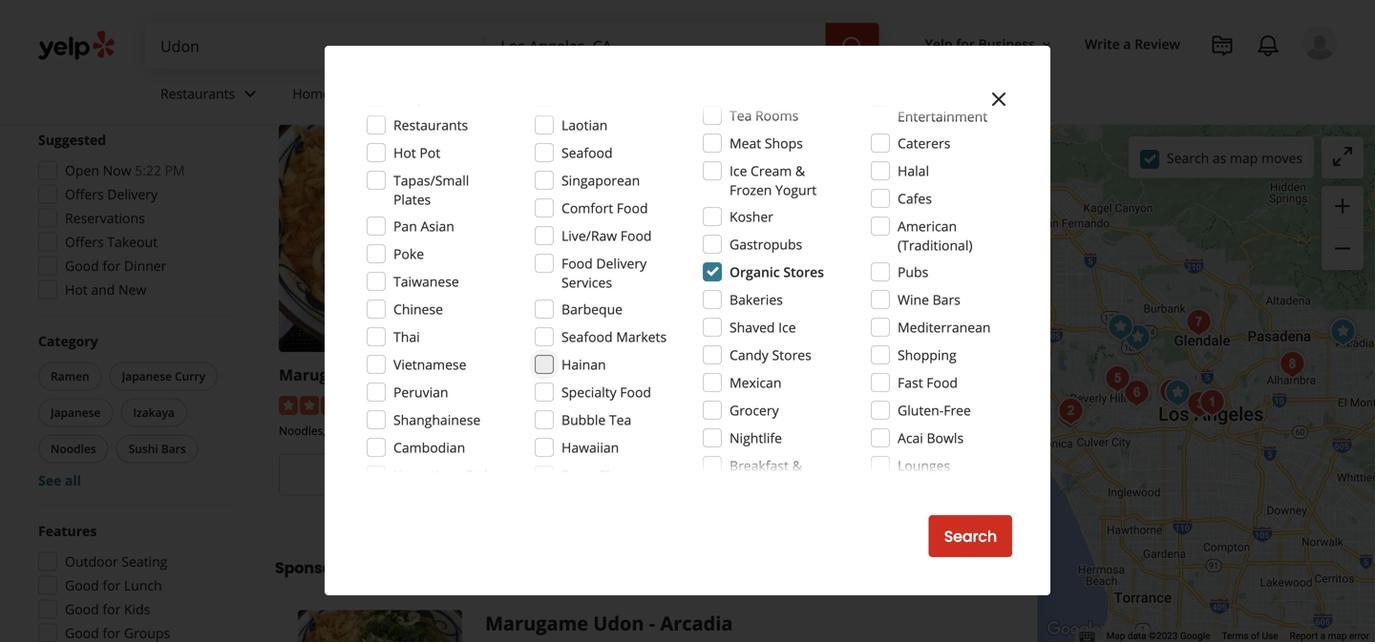 Task type: locate. For each thing, give the bounding box(es) containing it.
delivery down open now 5:22 pm on the top left
[[107, 185, 158, 203]]

order now link up until
[[765, 454, 993, 496]]

$$$
[[151, 73, 171, 88]]

1 vertical spatial bars
[[161, 441, 186, 457]]

services right home
[[334, 85, 384, 103]]

1 horizontal spatial marugame
[[485, 611, 588, 637]]

0 vertical spatial ice
[[730, 162, 747, 180]]

japanese up noodles
[[51, 405, 101, 421]]

a
[[1124, 35, 1131, 53], [1321, 631, 1326, 642]]

1 horizontal spatial order
[[840, 465, 882, 486]]

seafood up hainan
[[562, 328, 613, 346]]

4.3 (580 reviews)
[[633, 395, 737, 413]]

for down good for lunch
[[103, 601, 121, 619]]

0 horizontal spatial pm
[[165, 161, 185, 180]]

1 vertical spatial japanese
[[51, 405, 101, 421]]

hot inside search dialog
[[394, 144, 416, 162]]

hangari kalguksu image
[[1153, 373, 1191, 412]]

0 horizontal spatial map
[[1230, 149, 1258, 167]]

marugame for bottommost marugame udon - arcadia link
[[485, 611, 588, 637]]

1 vertical spatial pm
[[924, 497, 944, 515]]

0 horizontal spatial a
[[1124, 35, 1131, 53]]

1 horizontal spatial delivery
[[596, 255, 647, 273]]

4.3
[[633, 395, 652, 413]]

0 vertical spatial good
[[65, 257, 99, 275]]

2 vertical spatial good
[[65, 601, 99, 619]]

0 horizontal spatial japanese
[[51, 405, 101, 421]]

0 horizontal spatial marugame udon - arcadia link
[[279, 365, 477, 386]]

shops
[[765, 134, 803, 152], [599, 467, 637, 485]]

1 vertical spatial good
[[65, 577, 99, 595]]

0 horizontal spatial search
[[944, 526, 997, 548]]

user actions element
[[910, 24, 1364, 141]]

shops for meat shops
[[765, 134, 803, 152]]

expand map image
[[1332, 145, 1354, 168]]

order for boneless
[[840, 465, 882, 486]]

sponsored results
[[275, 558, 417, 579]]

1 horizontal spatial takeout
[[364, 75, 442, 102]]

1 vertical spatial seafood
[[562, 328, 613, 346]]

map for moves
[[1230, 149, 1258, 167]]

brunch
[[730, 476, 775, 494]]

2 horizontal spatial reviews)
[[921, 395, 973, 413]]

search dialog
[[0, 0, 1375, 643]]

0 horizontal spatial tea
[[609, 411, 632, 429]]

2 order now link from the left
[[765, 454, 993, 496]]

until
[[855, 497, 882, 515]]

1 horizontal spatial order now link
[[765, 454, 993, 496]]

breakfast & brunch
[[730, 457, 802, 494]]

1 vertical spatial takeout
[[107, 233, 158, 251]]

map
[[1230, 149, 1258, 167], [1328, 631, 1347, 642]]

search
[[1167, 149, 1209, 167], [944, 526, 997, 548]]

order now link
[[522, 454, 750, 496], [765, 454, 993, 496]]

1 horizontal spatial services
[[562, 274, 612, 292]]

stores for organic stores
[[784, 263, 824, 281]]

0 horizontal spatial thai
[[394, 328, 420, 346]]

1 offers from the top
[[65, 185, 104, 203]]

sushi for sushi bars
[[129, 441, 158, 457]]

tapas/small plates
[[394, 171, 469, 209]]

offers down open
[[65, 185, 104, 203]]

redwhite boneless ramen link
[[765, 365, 986, 386]]

order for call
[[597, 465, 639, 486]]

& right arts
[[926, 88, 936, 107]]

for up good for kids
[[103, 577, 121, 595]]

0 vertical spatial seafood
[[562, 144, 613, 162]]

order now
[[597, 465, 676, 486], [840, 465, 919, 486]]

bars down the izakaya button
[[161, 441, 186, 457]]

order up until
[[840, 465, 882, 486]]

0 horizontal spatial order
[[597, 465, 639, 486]]

best
[[349, 5, 399, 37]]

search inside button
[[944, 526, 997, 548]]

1 vertical spatial delivery
[[596, 255, 647, 273]]

shops down "hawaiian"
[[599, 467, 637, 485]]

ramen
[[930, 365, 986, 386]]

marugame udon-los angeles image
[[1181, 386, 1219, 424]]

1 japanese, from the left
[[329, 423, 380, 439]]

get
[[340, 465, 367, 486]]

report a map error
[[1290, 631, 1370, 642]]

noodles button
[[38, 435, 109, 464]]

1 vertical spatial search
[[944, 526, 997, 548]]

0 vertical spatial takeout
[[364, 75, 442, 102]]

see all
[[38, 472, 81, 490]]

0 vertical spatial search
[[1167, 149, 1209, 167]]

0 horizontal spatial hot
[[65, 281, 88, 299]]

3.9
[[390, 395, 409, 413]]

0 horizontal spatial asian
[[383, 423, 412, 439]]

chinese down taiwanese
[[394, 300, 443, 319]]

0 vertical spatial hot
[[394, 144, 416, 162]]

shops down the rooms
[[765, 134, 803, 152]]

outdoor
[[65, 553, 118, 571]]

tokyo cube image
[[1119, 319, 1157, 357]]

1 horizontal spatial map
[[1328, 631, 1347, 642]]

2 bars, from the left
[[797, 423, 824, 439]]

1 horizontal spatial search
[[1167, 149, 1209, 167]]

pm
[[165, 161, 185, 180], [924, 497, 944, 515]]

food for fast food
[[927, 374, 958, 392]]

for for dinner
[[103, 257, 121, 275]]

1 order now link from the left
[[522, 454, 750, 496]]

search down 'lounges'
[[944, 526, 997, 548]]

0 horizontal spatial chinese
[[394, 300, 443, 319]]

japanese
[[122, 369, 172, 384], [51, 405, 101, 421]]

seafood
[[562, 144, 613, 162], [562, 328, 613, 346]]

0 horizontal spatial delivery
[[107, 185, 158, 203]]

for inside 'button'
[[956, 35, 975, 53]]

report
[[1290, 631, 1318, 642]]

redwhite boneless ramen
[[765, 365, 986, 386]]

seafood down "laotian"
[[562, 144, 613, 162]]

and
[[91, 281, 115, 299]]

marugame udon - arcadia
[[279, 365, 477, 386], [485, 611, 733, 637]]

now up offers delivery on the left of page
[[103, 161, 131, 180]]

order now link for boneless
[[765, 454, 993, 496]]

american (traditional)
[[898, 217, 973, 255]]

thai down 4.8
[[881, 423, 904, 439]]

1 horizontal spatial order now
[[840, 465, 919, 486]]

1 horizontal spatial marugame udon - arcadia link
[[485, 611, 733, 637]]

1 horizontal spatial tea
[[730, 107, 752, 125]]

takeout for featured
[[364, 75, 442, 102]]

food left the (580
[[620, 384, 651, 402]]

american
[[898, 217, 957, 235]]

food for specialty food
[[620, 384, 651, 402]]

0 vertical spatial shops
[[765, 134, 803, 152]]

japanese, down 3.9 star rating image
[[329, 423, 380, 439]]

open now 5:22 pm
[[65, 161, 185, 180]]

good up and
[[65, 257, 99, 275]]

2 order now from the left
[[840, 465, 919, 486]]

yelp for business
[[925, 35, 1035, 53]]

0 horizontal spatial -
[[410, 365, 415, 386]]

1 horizontal spatial hot
[[394, 144, 416, 162]]

0 horizontal spatial takeout
[[107, 233, 158, 251]]

1 vertical spatial offers
[[65, 233, 104, 251]]

group
[[32, 130, 237, 305], [1322, 186, 1364, 270], [34, 332, 237, 490], [32, 522, 237, 643]]

- for order now
[[587, 365, 592, 386]]

(80
[[899, 395, 918, 413]]

specialty food
[[562, 384, 651, 402]]

bars up mediterranean
[[933, 291, 961, 309]]

see all button
[[38, 472, 81, 490]]

japanese,
[[329, 423, 380, 439], [522, 423, 573, 439], [827, 423, 878, 439]]

yuko kitchen miracle mile image
[[1118, 374, 1156, 413]]

$$$ button
[[137, 66, 185, 95]]

0 vertical spatial marugame udon - arcadia
[[279, 365, 477, 386]]

asian down 3.9
[[383, 423, 412, 439]]

1 vertical spatial shops
[[599, 467, 637, 485]]

ice
[[730, 162, 747, 180], [779, 319, 796, 337]]

0 vertical spatial thai
[[394, 328, 420, 346]]

0 vertical spatial delivery
[[107, 185, 158, 203]]

delivery
[[107, 185, 158, 203], [596, 255, 647, 273]]

japanese, down 4.3 star rating image
[[522, 423, 573, 439]]

0 horizontal spatial ice
[[730, 162, 747, 180]]

1 good from the top
[[65, 257, 99, 275]]

hainan
[[562, 356, 606, 374]]

2 offers from the top
[[65, 233, 104, 251]]

for right yelp
[[956, 35, 975, 53]]

order down "hawaiian"
[[597, 465, 639, 486]]

& inside arts & entertainment
[[926, 88, 936, 107]]

see
[[38, 472, 61, 490]]

reviews) for arcadia
[[442, 395, 494, 413]]

0 vertical spatial stores
[[784, 263, 824, 281]]

a right the write
[[1124, 35, 1131, 53]]

0 vertical spatial marugame
[[279, 365, 361, 386]]

search left as
[[1167, 149, 1209, 167]]

mediterranean
[[898, 319, 991, 337]]

arts
[[898, 88, 923, 107]]

delivery for offers delivery
[[107, 185, 158, 203]]

delivery down live/raw food in the top left of the page
[[596, 255, 647, 273]]

2 vertical spatial &
[[792, 457, 802, 475]]

good down outdoor
[[65, 577, 99, 595]]

category
[[38, 332, 98, 351]]

& for breakfast
[[792, 457, 802, 475]]

food down comfort food
[[621, 227, 652, 245]]

1 horizontal spatial chinese
[[638, 423, 680, 439]]

2 order from the left
[[840, 465, 882, 486]]

tea up meat
[[730, 107, 752, 125]]

kochi image
[[1099, 360, 1137, 398]]

reviews) right the (580
[[686, 395, 737, 413]]

1 horizontal spatial reviews)
[[686, 395, 737, 413]]

0 horizontal spatial reviews)
[[442, 395, 494, 413]]

1 vertical spatial marugame
[[485, 611, 588, 637]]

0 vertical spatial map
[[1230, 149, 1258, 167]]

1 vertical spatial map
[[1328, 631, 1347, 642]]

0 horizontal spatial arcadia
[[419, 365, 477, 386]]

services inside food delivery services
[[562, 274, 612, 292]]

kong
[[430, 467, 462, 485]]

hot for hot pot
[[394, 144, 416, 162]]

moves
[[1262, 149, 1303, 167]]

& up yogurt
[[796, 162, 805, 180]]

1 horizontal spatial a
[[1321, 631, 1326, 642]]

restaurants inside "business categories" element
[[160, 85, 235, 103]]

order now up until
[[840, 465, 919, 486]]

soup
[[394, 88, 425, 107]]

business categories element
[[145, 69, 1337, 124]]

cream
[[751, 162, 792, 180]]

map left the error at bottom right
[[1328, 631, 1347, 642]]

2 horizontal spatial japanese,
[[827, 423, 878, 439]]

ice up candy stores
[[779, 319, 796, 337]]

2 reviews) from the left
[[686, 395, 737, 413]]

0 vertical spatial chinese
[[394, 300, 443, 319]]

services inside "business categories" element
[[334, 85, 384, 103]]

1 vertical spatial hot
[[65, 281, 88, 299]]

tea left 4.3
[[609, 411, 632, 429]]

takeout for offers
[[107, 233, 158, 251]]

bars inside sushi bars button
[[161, 441, 186, 457]]

seafood for seafood markets
[[562, 328, 613, 346]]

1 horizontal spatial japanese,
[[522, 423, 573, 439]]

hong kong style cafe
[[394, 467, 495, 504]]

koreatown
[[596, 365, 680, 386]]

bars for wine bars
[[933, 291, 961, 309]]

1 order from the left
[[597, 465, 639, 486]]

marugame udon - arcadia image
[[1324, 313, 1362, 352], [1324, 313, 1362, 352]]

0 horizontal spatial restaurants
[[160, 85, 235, 103]]

1 reviews) from the left
[[442, 395, 494, 413]]

2 good from the top
[[65, 577, 99, 595]]

3 good from the top
[[65, 601, 99, 619]]

1 horizontal spatial pm
[[924, 497, 944, 515]]

1 horizontal spatial bars
[[933, 291, 961, 309]]

restaurants link
[[145, 69, 277, 124]]

1 horizontal spatial bars,
[[797, 423, 824, 439]]

now
[[103, 161, 131, 180], [643, 465, 676, 486], [886, 465, 919, 486]]

1 horizontal spatial marugame udon - arcadia
[[485, 611, 733, 637]]

bars inside search dialog
[[933, 291, 961, 309]]

1 vertical spatial restaurants
[[394, 116, 468, 134]]

2 horizontal spatial now
[[886, 465, 919, 486]]

cafes
[[898, 190, 932, 208]]

bowls
[[927, 429, 964, 447]]

1 horizontal spatial sushi
[[576, 423, 605, 439]]

services up barbeque
[[562, 274, 612, 292]]

chinese inside search dialog
[[394, 300, 443, 319]]

sushi down the izakaya button
[[129, 441, 158, 457]]

results
[[361, 558, 417, 579]]

free
[[944, 402, 971, 420]]

0 vertical spatial udon
[[404, 5, 464, 37]]

2 seafood from the top
[[562, 328, 613, 346]]

marugame udon - arcadia link
[[279, 365, 477, 386], [485, 611, 733, 637]]

1 order now from the left
[[597, 465, 676, 486]]

food up 4.8 (80 reviews)
[[927, 374, 958, 392]]

food up live/raw food in the top left of the page
[[617, 199, 648, 217]]

close image
[[988, 88, 1011, 111]]

0 vertical spatial &
[[926, 88, 936, 107]]

a right report
[[1321, 631, 1326, 642]]

thai inside search dialog
[[394, 328, 420, 346]]

stores down gastropubs at the top right of page
[[784, 263, 824, 281]]

japanese up izakaya
[[122, 369, 172, 384]]

pasta
[[562, 467, 596, 485]]

map right as
[[1230, 149, 1258, 167]]

bars, down 4.8 star rating image
[[797, 423, 824, 439]]

reviews) down fast food
[[921, 395, 973, 413]]

0 vertical spatial restaurants
[[160, 85, 235, 103]]

1 vertical spatial ice
[[779, 319, 796, 337]]

3.9 star rating image
[[279, 396, 382, 416]]

None search field
[[145, 23, 883, 69]]

5:22
[[135, 161, 161, 180]]

takeout up the dinner
[[107, 233, 158, 251]]

1 seafood from the top
[[562, 144, 613, 162]]

bars, down 4.3
[[608, 423, 635, 439]]

order now link down the japanese, sushi bars, chinese at bottom
[[522, 454, 750, 496]]

singaporean
[[562, 171, 640, 190]]

0 horizontal spatial bars,
[[608, 423, 635, 439]]

good
[[65, 257, 99, 275], [65, 577, 99, 595], [65, 601, 99, 619]]

reviews) right the (349
[[442, 395, 494, 413]]

& inside 'breakfast & brunch'
[[792, 457, 802, 475]]

1 vertical spatial &
[[796, 162, 805, 180]]

order now down "hawaiian"
[[597, 465, 676, 486]]

0 vertical spatial pm
[[165, 161, 185, 180]]

seafood for seafood
[[562, 144, 613, 162]]

group containing category
[[34, 332, 237, 490]]

sushi inside button
[[129, 441, 158, 457]]

3 japanese, from the left
[[827, 423, 878, 439]]

ice inside ice cream & frozen yogurt
[[730, 162, 747, 180]]

sushi down 4.3 star rating image
[[576, 423, 605, 439]]

0 vertical spatial services
[[334, 85, 384, 103]]

pm right 10:00
[[924, 497, 944, 515]]

stores up redwhite
[[772, 346, 812, 364]]

sushi down grocery on the bottom of page
[[765, 423, 794, 439]]

offers down the "reservations"
[[65, 233, 104, 251]]

asian right 'pan'
[[421, 217, 455, 235]]

now for redwhite boneless ramen
[[886, 465, 919, 486]]

delivery inside group
[[107, 185, 158, 203]]

good for good for lunch
[[65, 577, 99, 595]]

data
[[1128, 631, 1147, 642]]

comfort food
[[562, 199, 648, 217]]

0 horizontal spatial shops
[[599, 467, 637, 485]]

now for roll call - koreatown
[[643, 465, 676, 486]]

hot left pot at the left top of page
[[394, 144, 416, 162]]

0 vertical spatial japanese
[[122, 369, 172, 384]]

now inside group
[[103, 161, 131, 180]]

takeout
[[364, 75, 442, 102], [107, 233, 158, 251]]

1 vertical spatial chinese
[[638, 423, 680, 439]]

&
[[926, 88, 936, 107], [796, 162, 805, 180], [792, 457, 802, 475]]

food for live/raw food
[[621, 227, 652, 245]]

now right pasta shops
[[643, 465, 676, 486]]

10
[[322, 5, 345, 37]]

1 horizontal spatial ice
[[779, 319, 796, 337]]

now up 10:00
[[886, 465, 919, 486]]

pm right 5:22
[[165, 161, 185, 180]]

1 vertical spatial udon
[[365, 365, 406, 386]]

1 horizontal spatial japanese
[[122, 369, 172, 384]]

projects image
[[1211, 34, 1234, 57]]

takeout up hot pot
[[364, 75, 442, 102]]

acai bowls
[[898, 429, 964, 447]]

japanese, down 4.8
[[827, 423, 878, 439]]

order now link for call
[[522, 454, 750, 496]]

good down good for lunch
[[65, 601, 99, 619]]

breakfast
[[730, 457, 789, 475]]

food down live/raw
[[562, 255, 593, 273]]

live/raw food
[[562, 227, 652, 245]]

hot inside group
[[65, 281, 88, 299]]

delivery inside food delivery services
[[596, 255, 647, 273]]

& right breakfast
[[792, 457, 802, 475]]

takeout inside group
[[107, 233, 158, 251]]

thai up vietnamese
[[394, 328, 420, 346]]

for down offers takeout
[[103, 257, 121, 275]]

1 horizontal spatial -
[[587, 365, 592, 386]]

bars for sushi bars
[[161, 441, 186, 457]]

1 horizontal spatial shops
[[765, 134, 803, 152]]

2 horizontal spatial sushi
[[765, 423, 794, 439]]

1 vertical spatial services
[[562, 274, 612, 292]]

0 horizontal spatial services
[[334, 85, 384, 103]]

style
[[466, 467, 495, 485]]

ice up frozen
[[730, 162, 747, 180]]

roll call - koreatown image
[[1159, 374, 1197, 413]]

restaurants inside search dialog
[[394, 116, 468, 134]]

chinese down the (580
[[638, 423, 680, 439]]

seating
[[122, 553, 167, 571]]

hot left and
[[65, 281, 88, 299]]

mexican
[[730, 374, 782, 392]]

keyboard shortcuts image
[[1080, 633, 1095, 642]]

good for lunch
[[65, 577, 162, 595]]

0 vertical spatial asian
[[421, 217, 455, 235]]



Task type: vqa. For each thing, say whether or not it's contained in the screenshot.
right THE ADDED
no



Task type: describe. For each thing, give the bounding box(es) containing it.
1 vertical spatial marugame udon - arcadia link
[[485, 611, 733, 637]]

of
[[1251, 631, 1260, 642]]

meat shops
[[730, 134, 803, 152]]

as
[[1213, 149, 1227, 167]]

get directions link
[[279, 454, 507, 496]]

marugame for the top marugame udon - arcadia link
[[279, 365, 361, 386]]

japanese for japanese curry
[[122, 369, 172, 384]]

3 reviews) from the left
[[921, 395, 973, 413]]

- for get directions
[[410, 365, 415, 386]]

lunch
[[124, 577, 162, 595]]

lounges
[[898, 457, 951, 475]]

offers for offers takeout
[[65, 233, 104, 251]]

redwhite
[[765, 365, 844, 386]]

16 chevron down v2 image
[[1039, 37, 1054, 52]]

vietnamese
[[394, 356, 467, 374]]

map region
[[804, 0, 1375, 643]]

peruvian
[[394, 384, 448, 402]]

los
[[528, 5, 565, 37]]

udon inside top 10 best udon near los angeles, california
[[404, 5, 464, 37]]

(349
[[412, 395, 439, 413]]

shanghainese
[[394, 411, 481, 429]]

$$$$
[[196, 73, 222, 88]]

shaved ice
[[730, 319, 796, 337]]

japanese, sushi bars, chinese
[[522, 423, 680, 439]]

map for error
[[1328, 631, 1347, 642]]

2 horizontal spatial -
[[649, 611, 655, 637]]

all
[[65, 472, 81, 490]]

organic stores
[[730, 263, 824, 281]]

arts & entertainment
[[898, 88, 988, 126]]

0 vertical spatial arcadia
[[419, 365, 477, 386]]

google
[[1180, 631, 1211, 642]]

japanese for japanese
[[51, 405, 101, 421]]

reviews) for koreatown
[[686, 395, 737, 413]]

candy
[[730, 346, 769, 364]]

wine bars
[[898, 291, 961, 309]]

use
[[1262, 631, 1279, 642]]

kosher
[[730, 208, 774, 226]]

pm inside group
[[165, 161, 185, 180]]

nightlife
[[730, 429, 782, 447]]

4.8 star rating image
[[765, 396, 869, 416]]

©2023
[[1149, 631, 1178, 642]]

10:00
[[886, 497, 920, 515]]

1 vertical spatial marugame udon - arcadia
[[485, 611, 733, 637]]

1 vertical spatial asian
[[383, 423, 412, 439]]

for for business
[[956, 35, 975, 53]]

4.3 star rating image
[[522, 396, 625, 416]]

2 japanese, from the left
[[522, 423, 573, 439]]

marugame udon - sawtelle image
[[1052, 393, 1090, 431]]

pot
[[420, 144, 441, 162]]

top
[[275, 5, 318, 37]]

call
[[555, 365, 583, 386]]

0 horizontal spatial marugame udon - arcadia
[[279, 365, 477, 386]]

1 vertical spatial thai
[[881, 423, 904, 439]]

notifications image
[[1257, 34, 1280, 57]]

outdoor seating
[[65, 553, 167, 571]]

grocery
[[730, 402, 779, 420]]

offers takeout
[[65, 233, 158, 251]]

group containing suggested
[[32, 130, 237, 305]]

for for lunch
[[103, 577, 121, 595]]

yelp for business button
[[918, 27, 1062, 61]]

order now for boneless
[[840, 465, 919, 486]]

shaved
[[730, 319, 775, 337]]

search button
[[929, 516, 1012, 558]]

tapas/small
[[394, 171, 469, 190]]

asian inside search dialog
[[421, 217, 455, 235]]

bubble
[[562, 411, 606, 429]]

caterers
[[898, 134, 951, 152]]

hot and new
[[65, 281, 146, 299]]

organic
[[730, 263, 780, 281]]

business
[[979, 35, 1035, 53]]

izakaya
[[133, 405, 175, 421]]

write
[[1085, 35, 1120, 53]]

24 chevron down v2 image
[[529, 83, 552, 105]]

comfort
[[562, 199, 613, 217]]

search for search
[[944, 526, 997, 548]]

halal
[[898, 162, 929, 180]]

featured
[[275, 75, 361, 102]]

noodles,
[[279, 423, 326, 439]]

4.8 (80 reviews)
[[876, 395, 973, 413]]

marugame udon - glendale image
[[1180, 304, 1218, 342]]

pan asian
[[394, 217, 455, 235]]

2 vertical spatial udon
[[593, 611, 644, 637]]

1 vertical spatial tea
[[609, 411, 632, 429]]

meat
[[730, 134, 761, 152]]

food for comfort food
[[617, 199, 648, 217]]

search image
[[841, 35, 864, 58]]

food inside food delivery services
[[562, 255, 593, 273]]

good for good for dinner
[[65, 257, 99, 275]]

write a review
[[1085, 35, 1181, 53]]

search as map moves
[[1167, 149, 1303, 167]]

roll call - koreatown link
[[522, 365, 680, 386]]

zoom in image
[[1332, 195, 1354, 218]]

featured takeout options
[[275, 75, 520, 102]]

0 vertical spatial tea
[[730, 107, 752, 125]]

offers for offers delivery
[[65, 185, 104, 203]]

good for good for kids
[[65, 601, 99, 619]]

0 vertical spatial marugame udon - arcadia link
[[279, 365, 477, 386]]

error
[[1350, 631, 1370, 642]]

order now for call
[[597, 465, 676, 486]]

redwhite boneless ramen image
[[1102, 309, 1140, 347]]

top 10 best udon near los angeles, california
[[275, 5, 669, 68]]

terms
[[1222, 631, 1249, 642]]

a for write
[[1124, 35, 1131, 53]]

cafe
[[394, 486, 421, 504]]

3.9 (349 reviews)
[[390, 395, 494, 413]]

group containing features
[[32, 522, 237, 643]]

1 bars, from the left
[[608, 423, 635, 439]]

mogumogu image
[[1051, 396, 1089, 435]]

kids
[[124, 601, 150, 619]]

4.8
[[876, 395, 895, 413]]

zoom out image
[[1332, 237, 1354, 260]]

sushi bars
[[129, 441, 186, 457]]

$$$$ button
[[185, 66, 233, 95]]

hot pot
[[394, 144, 441, 162]]

for for kids
[[103, 601, 121, 619]]

angeles,
[[570, 5, 669, 37]]

search for search as map moves
[[1167, 149, 1209, 167]]

shops for pasta shops
[[599, 467, 637, 485]]

wine
[[898, 291, 929, 309]]

pan
[[394, 217, 417, 235]]

fast food
[[898, 374, 958, 392]]

hong
[[394, 467, 427, 485]]

fusion
[[415, 423, 450, 439]]

& inside ice cream & frozen yogurt
[[796, 162, 805, 180]]

california
[[275, 36, 388, 68]]

plates
[[394, 191, 431, 209]]

1 horizontal spatial arcadia
[[660, 611, 733, 637]]

sushi for sushi bars, japanese, thai
[[765, 423, 794, 439]]

pasta shops
[[562, 467, 637, 485]]

& for arts
[[926, 88, 936, 107]]

barbeque
[[562, 300, 623, 319]]

noodles
[[51, 441, 96, 457]]

kyoto gyukatsu image
[[1274, 346, 1312, 384]]

24 chevron down v2 image
[[239, 83, 262, 105]]

marugame monzo image
[[1193, 384, 1232, 422]]

report a map error link
[[1290, 631, 1370, 642]]

a for report
[[1321, 631, 1326, 642]]

hot for hot and new
[[65, 281, 88, 299]]

price group
[[38, 35, 237, 99]]

sort:
[[824, 15, 853, 33]]

bakeries
[[730, 291, 783, 309]]

ramen button
[[38, 362, 102, 391]]

hawaiian
[[562, 439, 619, 457]]

google image
[[1043, 618, 1106, 643]]

delivery for food delivery services
[[596, 255, 647, 273]]

good for dinner
[[65, 257, 167, 275]]

stores for candy stores
[[772, 346, 812, 364]]

poke
[[394, 245, 424, 263]]



